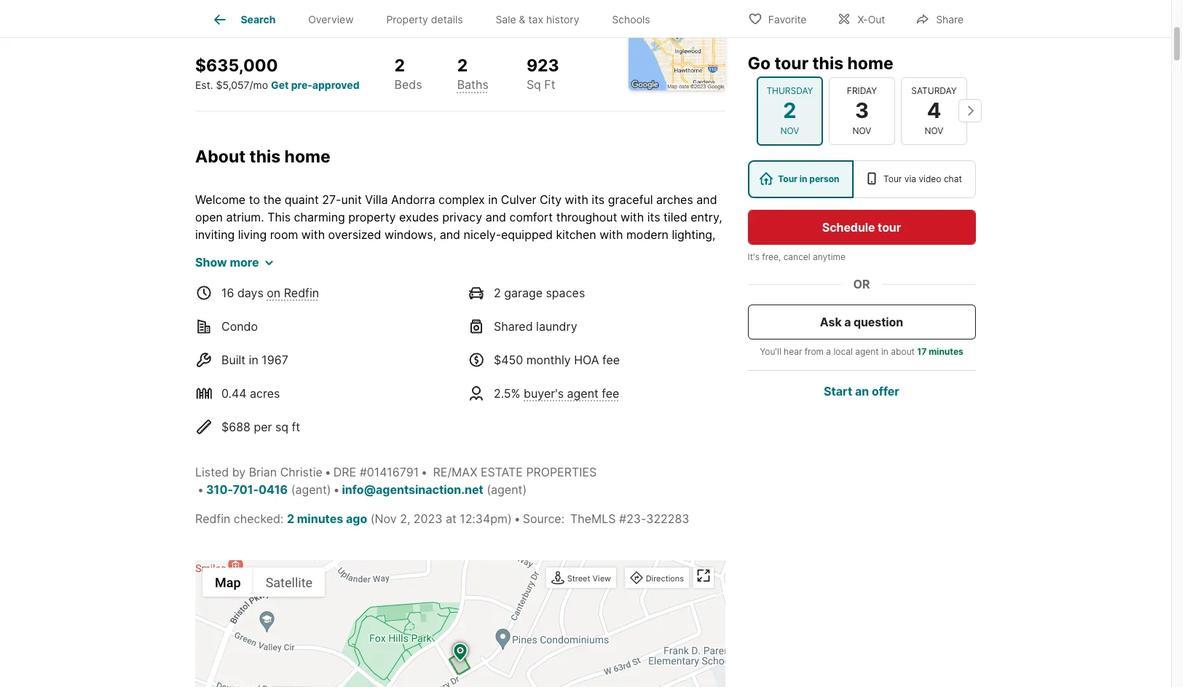 Task type: vqa. For each thing, say whether or not it's contained in the screenshot.
'parking'
yes



Task type: locate. For each thing, give the bounding box(es) containing it.
0 vertical spatial redfin
[[284, 286, 319, 300]]

1 horizontal spatial on
[[708, 315, 722, 329]]

) right 0416
[[327, 483, 331, 497]]

and up full
[[496, 245, 517, 259]]

1 vertical spatial at
[[446, 512, 457, 526]]

with down charming
[[302, 227, 325, 242]]

• left source:
[[514, 512, 521, 526]]

1 vertical spatial fee
[[602, 386, 620, 401]]

minutes right "17"
[[930, 345, 965, 356]]

the up this
[[263, 192, 282, 207]]

culver right #205 at the top
[[348, 22, 383, 36]]

in left person
[[800, 173, 808, 184]]

2 nov from the left
[[853, 125, 872, 136]]

1 vertical spatial by
[[232, 465, 246, 480]]

nov for 2
[[781, 125, 800, 136]]

, right dr
[[341, 22, 345, 36]]

space,
[[288, 280, 324, 294]]

0 horizontal spatial ,
[[341, 22, 345, 36]]

on inside welcome to the quaint 27-unit villa andorra complex in culver city with its graceful arches and open atrium. this charming property exudes privacy and comfort throughout with its tiled entry, inviting living room with oversized windows, and nicely-equipped kitchen with modern lighting, refinished butcher-block counters, range, dishwasher, and refrigerator. down the hallway is a sizeable bedroom with full-length mirrored closets, tiled full bath, and primary ensuite with abundant closet space, large vanity area, and tiled bath. additional highlights and features include brand new paint throughout, convenient sxs parking by the elevator (spaces 18  &  19), secured extra storage, and easy access to the inviting outdoor pool and sundeck. positioned on a lush tree-lined street, enjoy outdoor activities at fox hills park just one block over and easy commuting to a plethora of nearby conveniences such as shopping, dining, coffee houses, and grocery stores including trader joe's and sprouts.
[[708, 315, 722, 329]]

nov down 4
[[925, 125, 944, 136]]

1 horizontal spatial by
[[531, 297, 545, 312]]

0 horizontal spatial tour
[[779, 173, 798, 184]]

1 vertical spatial this
[[250, 147, 281, 167]]

with
[[565, 192, 589, 207], [621, 210, 644, 224], [302, 227, 325, 242], [600, 227, 624, 242], [297, 262, 320, 277], [670, 262, 694, 277]]

re/max
[[433, 465, 478, 480]]

1 horizontal spatial )
[[523, 483, 527, 497]]

home up friday
[[848, 52, 894, 73]]

) down "estate" on the left of the page
[[523, 483, 527, 497]]

&
[[519, 13, 526, 26], [680, 297, 687, 312]]

property details
[[387, 13, 463, 26]]

get pre-approved link
[[271, 79, 360, 91]]

nov down thursday
[[781, 125, 800, 136]]

2 baths
[[457, 55, 489, 92]]

exudes
[[399, 210, 439, 224]]

( down "estate" on the left of the page
[[487, 483, 491, 497]]

at left "fox"
[[459, 332, 470, 347]]

grocery
[[195, 367, 238, 382]]

menu bar
[[203, 568, 325, 597]]

full-
[[323, 262, 345, 277]]

2 inside the thursday 2 nov
[[784, 97, 797, 123]]

1 horizontal spatial tiled
[[479, 262, 503, 277]]

to down convenient
[[418, 315, 429, 329]]

1 , from the left
[[341, 22, 345, 36]]

fee for $450 monthly hoa fee
[[603, 353, 620, 367]]

2 for 2 beds
[[395, 55, 405, 75]]

0 horizontal spatial minutes
[[297, 512, 343, 526]]

tour right schedule
[[879, 219, 902, 234]]

in left about
[[882, 345, 889, 356]]

0 horizontal spatial redfin
[[195, 512, 231, 526]]

sq
[[275, 420, 289, 434]]

& right 18
[[680, 297, 687, 312]]

and up the dishwasher,
[[440, 227, 461, 242]]

a down lined
[[274, 350, 281, 364]]

inviting down open
[[195, 227, 235, 242]]

est.
[[195, 79, 213, 91]]

go
[[749, 52, 772, 73]]

1 vertical spatial city
[[540, 192, 562, 207]]

cancel
[[784, 251, 811, 262]]

0 horizontal spatial inviting
[[195, 227, 235, 242]]

0 vertical spatial by
[[531, 297, 545, 312]]

satellite button
[[253, 568, 325, 597]]

2 fee from the top
[[602, 386, 620, 401]]

you'll hear from a local agent in about 17 minutes
[[761, 345, 965, 356]]

& left tax
[[519, 13, 526, 26]]

1 fee from the top
[[603, 353, 620, 367]]

1 horizontal spatial minutes
[[930, 345, 965, 356]]

0 horizontal spatial (
[[291, 483, 295, 497]]

1 horizontal spatial inviting
[[454, 315, 493, 329]]

2 up baths in the top left of the page
[[457, 55, 468, 75]]

2 horizontal spatial nov
[[925, 125, 944, 136]]

nov inside the friday 3 nov
[[853, 125, 872, 136]]

entry,
[[691, 210, 723, 224]]

block down sundeck.
[[597, 332, 627, 347]]

easy
[[347, 315, 373, 329], [681, 332, 707, 347]]

0 horizontal spatial nov
[[781, 125, 800, 136]]

schedule
[[823, 219, 876, 234]]

0 horizontal spatial by
[[232, 465, 246, 480]]

charming
[[294, 210, 345, 224]]

sale
[[496, 13, 517, 26]]

by
[[531, 297, 545, 312], [232, 465, 246, 480]]

favorite button
[[736, 3, 820, 33]]

outdoor down access
[[360, 332, 403, 347]]

1 vertical spatial inviting
[[454, 315, 493, 329]]

1 vertical spatial culver
[[501, 192, 537, 207]]

0.44
[[222, 386, 247, 401]]

tour inside option
[[884, 173, 903, 184]]

houses,
[[650, 350, 693, 364]]

0 vertical spatial tiled
[[664, 210, 688, 224]]

1 vertical spatial #
[[620, 512, 627, 526]]

thursday 2 nov
[[767, 85, 814, 136]]

per
[[254, 420, 272, 434]]

0 horizontal spatial tiled
[[449, 280, 473, 294]]

0 horizontal spatial outdoor
[[360, 332, 403, 347]]

and up the entry,
[[697, 192, 718, 207]]

ft
[[545, 77, 556, 92]]

# right themls
[[620, 512, 627, 526]]

0 vertical spatial fee
[[603, 353, 620, 367]]

built in 1967
[[222, 353, 288, 367]]

living
[[238, 227, 267, 242]]

1 ) from the left
[[327, 483, 331, 497]]

0 horizontal spatial culver
[[348, 22, 383, 36]]

welcome
[[195, 192, 246, 207]]

$450
[[494, 353, 523, 367]]

2,
[[400, 512, 411, 526]]

a right ask on the right top of the page
[[845, 314, 852, 329]]

inviting down sxs
[[454, 315, 493, 329]]

tour inside the schedule tour button
[[879, 219, 902, 234]]

2.5% buyer's agent fee
[[494, 386, 620, 401]]

tiled up bath.
[[479, 262, 503, 277]]

buyer's
[[524, 386, 564, 401]]

beds
[[395, 77, 422, 92]]

0 horizontal spatial tour
[[775, 52, 809, 73]]

1 vertical spatial outdoor
[[360, 332, 403, 347]]

complex
[[439, 192, 485, 207]]

0 vertical spatial outdoor
[[497, 315, 540, 329]]

,
[[341, 22, 345, 36], [408, 22, 411, 36]]

redfin up storage,
[[284, 286, 319, 300]]

fee right hoa
[[603, 353, 620, 367]]

1 vertical spatial on
[[708, 315, 722, 329]]

2 vertical spatial tiled
[[449, 280, 473, 294]]

1 horizontal spatial tour
[[884, 173, 903, 184]]

outdoor
[[497, 315, 540, 329], [360, 332, 403, 347]]

1 tour from the left
[[779, 173, 798, 184]]

city up comfort
[[540, 192, 562, 207]]

this right the about
[[250, 147, 281, 167]]

tour left person
[[779, 173, 798, 184]]

tour
[[775, 52, 809, 73], [879, 219, 902, 234]]

christie
[[280, 465, 323, 480]]

tour left via
[[884, 173, 903, 184]]

home
[[848, 52, 894, 73], [285, 147, 331, 167]]

17
[[918, 345, 928, 356]]

nov inside the thursday 2 nov
[[781, 125, 800, 136]]

joe's
[[371, 367, 400, 382]]

2 tour from the left
[[884, 173, 903, 184]]

nov down 3
[[853, 125, 872, 136]]

and right houses,
[[696, 350, 716, 364]]

1 vertical spatial &
[[680, 297, 687, 312]]

hoa
[[574, 353, 599, 367]]

0 horizontal spatial home
[[285, 147, 331, 167]]

2 inside 2 beds
[[395, 55, 405, 75]]

to down lined
[[260, 350, 271, 364]]

by up 701-
[[232, 465, 246, 480]]

# right dre
[[360, 465, 367, 480]]

to up atrium. on the top left of page
[[249, 192, 260, 207]]

0 vertical spatial &
[[519, 13, 526, 26]]

701-
[[233, 483, 259, 497]]

0 horizontal spatial )
[[327, 483, 331, 497]]

schools tab
[[596, 2, 667, 37]]

1 horizontal spatial block
[[597, 332, 627, 347]]

city left ca
[[386, 22, 408, 36]]

2 down thursday
[[784, 97, 797, 123]]

(
[[291, 483, 295, 497], [487, 483, 491, 497]]

the up ensuite in the top of the page
[[623, 245, 641, 259]]

schools
[[612, 13, 651, 26]]

2 , from the left
[[408, 22, 411, 36]]

3 nov from the left
[[925, 125, 944, 136]]

2 left garage
[[494, 286, 501, 300]]

tour for tour in person
[[779, 173, 798, 184]]

fee down the coffee
[[602, 386, 620, 401]]

0 vertical spatial culver
[[348, 22, 383, 36]]

area,
[[394, 280, 422, 294]]

easy down positioned
[[681, 332, 707, 347]]

outdoor down parking
[[497, 315, 540, 329]]

villa
[[365, 192, 388, 207]]

go tour this home
[[749, 52, 894, 73]]

in
[[800, 173, 808, 184], [488, 192, 498, 207], [882, 345, 889, 356], [249, 353, 259, 367]]

acres
[[250, 386, 280, 401]]

1 horizontal spatial &
[[680, 297, 687, 312]]

the up the activities
[[432, 315, 450, 329]]

days
[[238, 286, 264, 300]]

1 vertical spatial to
[[418, 315, 429, 329]]

$450 monthly hoa fee
[[494, 353, 620, 367]]

in right complex
[[488, 192, 498, 207]]

ca
[[414, 22, 431, 36]]

1 horizontal spatial nov
[[853, 125, 872, 136]]

home up quaint
[[285, 147, 331, 167]]

map region
[[119, 412, 865, 687]]

1 nov from the left
[[781, 125, 800, 136]]

2 up beds
[[395, 55, 405, 75]]

1 horizontal spatial its
[[648, 210, 661, 224]]

923 sq ft
[[527, 55, 560, 92]]

culver inside welcome to the quaint 27-unit villa andorra complex in culver city with its graceful arches and open atrium. this charming property exudes privacy and comfort throughout with its tiled entry, inviting living room with oversized windows, and nicely-equipped kitchen with modern lighting, refinished butcher-block counters, range, dishwasher, and refrigerator. down the hallway is a sizeable bedroom with full-length mirrored closets, tiled full bath, and primary ensuite with abundant closet space, large vanity area, and tiled bath. additional highlights and features include brand new paint throughout, convenient sxs parking by the elevator (spaces 18  &  19), secured extra storage, and easy access to the inviting outdoor pool and sundeck. positioned on a lush tree-lined street, enjoy outdoor activities at fox hills park just one block over and easy commuting to a plethora of nearby conveniences such as shopping, dining, coffee houses, and grocery stores including trader joe's and sprouts.
[[501, 192, 537, 207]]

about
[[195, 147, 246, 167]]

commuting
[[195, 350, 257, 364]]

sundeck.
[[594, 315, 644, 329]]

ask a question button
[[749, 304, 977, 339]]

listed by brian christie • dre # 01416791 • re/max estate properties • 310-701-0416 ( agent ) • info@agentsinaction.net ( agent )
[[195, 465, 597, 497]]

0 vertical spatial minutes
[[930, 345, 965, 356]]

culver
[[348, 22, 383, 36], [501, 192, 537, 207]]

tour inside option
[[779, 173, 798, 184]]

1 horizontal spatial at
[[459, 332, 470, 347]]

graceful
[[608, 192, 653, 207]]

, left ca
[[408, 22, 411, 36]]

1 horizontal spatial tour
[[879, 219, 902, 234]]

0 horizontal spatial city
[[386, 22, 408, 36]]

sizeable
[[195, 262, 241, 277]]

0 vertical spatial city
[[386, 22, 408, 36]]

0 vertical spatial #
[[360, 465, 367, 480]]

this
[[813, 52, 844, 73], [250, 147, 281, 167]]

features
[[647, 280, 692, 294]]

and up convenient
[[425, 280, 446, 294]]

redfin down 310-
[[195, 512, 231, 526]]

1 vertical spatial tiled
[[479, 262, 503, 277]]

0 vertical spatial home
[[848, 52, 894, 73]]

tour up thursday
[[775, 52, 809, 73]]

1 horizontal spatial culver
[[501, 192, 537, 207]]

source:
[[523, 512, 565, 526]]

1 horizontal spatial this
[[813, 52, 844, 73]]

search link
[[212, 11, 276, 28]]

1 horizontal spatial city
[[540, 192, 562, 207]]

you'll
[[761, 345, 782, 356]]

list box containing tour in person
[[749, 160, 977, 198]]

x-
[[858, 13, 869, 25]]

0 horizontal spatial #
[[360, 465, 367, 480]]

and up houses,
[[657, 332, 678, 347]]

its up 'throughout'
[[592, 192, 605, 207]]

nov inside saturday 4 nov
[[925, 125, 944, 136]]

brand
[[238, 297, 271, 312]]

tiled down closets,
[[449, 280, 473, 294]]

( down christie
[[291, 483, 295, 497]]

person
[[810, 173, 840, 184]]

shared laundry
[[494, 319, 578, 334]]

0 vertical spatial block
[[301, 245, 331, 259]]

block up full-
[[301, 245, 331, 259]]

culver up comfort
[[501, 192, 537, 207]]

of
[[333, 350, 345, 364]]

1 vertical spatial home
[[285, 147, 331, 167]]

thursday
[[767, 85, 814, 96]]

abundant
[[195, 280, 248, 294]]

satellite
[[266, 575, 313, 590]]

0 horizontal spatial easy
[[347, 315, 373, 329]]

2 ( from the left
[[487, 483, 491, 497]]

0 horizontal spatial this
[[250, 147, 281, 167]]

1 horizontal spatial #
[[620, 512, 627, 526]]

1 vertical spatial easy
[[681, 332, 707, 347]]

map
[[215, 575, 241, 590]]

this up thursday
[[813, 52, 844, 73]]

list box
[[749, 160, 977, 198]]

1 vertical spatial its
[[648, 210, 661, 224]]

easy down throughout,
[[347, 315, 373, 329]]

$688 per sq ft
[[222, 420, 300, 434]]

tab list
[[195, 0, 679, 37]]

tour for go
[[775, 52, 809, 73]]

minutes left ago
[[297, 512, 343, 526]]

its up modern
[[648, 210, 661, 224]]

in inside option
[[800, 173, 808, 184]]

condo
[[222, 319, 258, 334]]

fee
[[603, 353, 620, 367], [602, 386, 620, 401]]

1 horizontal spatial ,
[[408, 22, 411, 36]]

overview tab
[[292, 2, 370, 37]]

0 vertical spatial at
[[459, 332, 470, 347]]

0 horizontal spatial its
[[592, 192, 605, 207]]

at right 2023
[[446, 512, 457, 526]]

0 horizontal spatial on
[[267, 286, 281, 300]]

a right from
[[827, 345, 832, 356]]

2 vertical spatial to
[[260, 350, 271, 364]]

0 vertical spatial easy
[[347, 315, 373, 329]]

by down additional
[[531, 297, 545, 312]]

2 inside 2 baths
[[457, 55, 468, 75]]

0 vertical spatial tour
[[775, 52, 809, 73]]

tour for tour via video chat
[[884, 173, 903, 184]]

tour in person option
[[749, 160, 855, 198]]

tiled down arches
[[664, 210, 688, 224]]

by inside welcome to the quaint 27-unit villa andorra complex in culver city with its graceful arches and open atrium. this charming property exudes privacy and comfort throughout with its tiled entry, inviting living room with oversized windows, and nicely-equipped kitchen with modern lighting, refinished butcher-block counters, range, dishwasher, and refrigerator. down the hallway is a sizeable bedroom with full-length mirrored closets, tiled full bath, and primary ensuite with abundant closet space, large vanity area, and tiled bath. additional highlights and features include brand new paint throughout, convenient sxs parking by the elevator (spaces 18  &  19), secured extra storage, and easy access to the inviting outdoor pool and sundeck. positioned on a lush tree-lined street, enjoy outdoor activities at fox hills park just one block over and easy commuting to a plethora of nearby conveniences such as shopping, dining, coffee houses, and grocery stores including trader joe's and sprouts.
[[531, 297, 545, 312]]

or
[[854, 276, 871, 291]]

1 horizontal spatial (
[[487, 483, 491, 497]]

None button
[[757, 76, 824, 145], [829, 77, 896, 144], [902, 77, 968, 144], [757, 76, 824, 145], [829, 77, 896, 144], [902, 77, 968, 144]]

2 garage spaces
[[494, 286, 585, 300]]

1 horizontal spatial home
[[848, 52, 894, 73]]

0 horizontal spatial &
[[519, 13, 526, 26]]

with down is
[[670, 262, 694, 277]]

1 vertical spatial tour
[[879, 219, 902, 234]]

& inside welcome to the quaint 27-unit villa andorra complex in culver city with its graceful arches and open atrium. this charming property exudes privacy and comfort throughout with its tiled entry, inviting living room with oversized windows, and nicely-equipped kitchen with modern lighting, refinished butcher-block counters, range, dishwasher, and refrigerator. down the hallway is a sizeable bedroom with full-length mirrored closets, tiled full bath, and primary ensuite with abundant closet space, large vanity area, and tiled bath. additional highlights and features include brand new paint throughout, convenient sxs parking by the elevator (spaces 18  &  19), secured extra storage, and easy access to the inviting outdoor pool and sundeck. positioned on a lush tree-lined street, enjoy outdoor activities at fox hills park just one block over and easy commuting to a plethora of nearby conveniences such as shopping, dining, coffee houses, and grocery stores including trader joe's and sprouts.
[[680, 297, 687, 312]]



Task type: describe. For each thing, give the bounding box(es) containing it.
1 horizontal spatial redfin
[[284, 286, 319, 300]]

including
[[279, 367, 328, 382]]

closets,
[[433, 262, 476, 277]]

a inside ask a question button
[[845, 314, 852, 329]]

offer
[[873, 383, 900, 398]]

next image
[[959, 99, 983, 122]]

with up 'throughout'
[[565, 192, 589, 207]]

privacy
[[443, 210, 483, 224]]

lush
[[205, 332, 228, 347]]

on redfin link
[[267, 286, 319, 300]]

lighting,
[[672, 227, 716, 242]]

and up the (spaces
[[623, 280, 643, 294]]

and up enjoy
[[323, 315, 344, 329]]

menu bar containing map
[[203, 568, 325, 597]]

0 vertical spatial to
[[249, 192, 260, 207]]

nearby
[[348, 350, 386, 364]]

• up info@agentsinaction.net
[[421, 465, 428, 480]]

1 horizontal spatial easy
[[681, 332, 707, 347]]

overview
[[308, 13, 354, 26]]

pool
[[543, 315, 567, 329]]

with up down
[[600, 227, 624, 242]]

nov for 3
[[853, 125, 872, 136]]

start an offer
[[825, 383, 900, 398]]

estate
[[481, 465, 523, 480]]

with up space,
[[297, 262, 320, 277]]

counters,
[[334, 245, 386, 259]]

map entry image
[[629, 0, 726, 90]]

ago
[[346, 512, 368, 526]]

paint
[[300, 297, 328, 312]]

2.5%
[[494, 386, 521, 401]]

pre-
[[291, 79, 313, 91]]

themls
[[571, 512, 616, 526]]

more
[[230, 255, 259, 270]]

modern
[[627, 227, 669, 242]]

checked:
[[234, 512, 284, 526]]

#205
[[311, 22, 341, 36]]

agent down "estate" on the left of the page
[[491, 483, 523, 497]]

tab list containing search
[[195, 0, 679, 37]]

the up pool on the left of the page
[[548, 297, 566, 312]]

and up nicely-
[[486, 210, 507, 224]]

property
[[349, 210, 396, 224]]

property details tab
[[370, 2, 480, 37]]

0 vertical spatial this
[[813, 52, 844, 73]]

street
[[568, 574, 591, 584]]

0416
[[259, 483, 288, 497]]

saturday 4 nov
[[912, 85, 958, 136]]

details
[[431, 13, 463, 26]]

highlights
[[566, 280, 619, 294]]

a right is
[[701, 245, 708, 259]]

90230
[[434, 22, 470, 36]]

local
[[835, 345, 854, 356]]

atrium.
[[226, 210, 264, 224]]

access
[[376, 315, 415, 329]]

an
[[856, 383, 870, 398]]

in right built
[[249, 353, 259, 367]]

new
[[274, 297, 297, 312]]

a left the lush
[[195, 332, 202, 347]]

2 right checked:
[[287, 512, 295, 526]]

canterbury
[[227, 22, 292, 36]]

19),
[[690, 297, 711, 312]]

out
[[869, 13, 886, 25]]

0 vertical spatial its
[[592, 192, 605, 207]]

refinished
[[195, 245, 250, 259]]

bath.
[[476, 280, 504, 294]]

1 vertical spatial block
[[597, 332, 627, 347]]

in inside welcome to the quaint 27-unit villa andorra complex in culver city with its graceful arches and open atrium. this charming property exudes privacy and comfort throughout with its tiled entry, inviting living room with oversized windows, and nicely-equipped kitchen with modern lighting, refinished butcher-block counters, range, dishwasher, and refrigerator. down the hallway is a sizeable bedroom with full-length mirrored closets, tiled full bath, and primary ensuite with abundant closet space, large vanity area, and tiled bath. additional highlights and features include brand new paint throughout, convenient sxs parking by the elevator (spaces 18  &  19), secured extra storage, and easy access to the inviting outdoor pool and sundeck. positioned on a lush tree-lined street, enjoy outdoor activities at fox hills park just one block over and easy commuting to a plethora of nearby conveniences such as shopping, dining, coffee houses, and grocery stores including trader joe's and sprouts.
[[488, 192, 498, 207]]

$635,000 est. $5,057 /mo get pre-approved
[[195, 55, 360, 91]]

one
[[573, 332, 594, 347]]

0 vertical spatial on
[[267, 286, 281, 300]]

just
[[550, 332, 570, 347]]

share
[[937, 13, 964, 25]]

include
[[195, 297, 235, 312]]

nicely-
[[464, 227, 501, 242]]

1 vertical spatial redfin
[[195, 512, 231, 526]]

310-701-0416 link
[[206, 483, 288, 497]]

welcome to the quaint 27-unit villa andorra complex in culver city with its graceful arches and open atrium. this charming property exudes privacy and comfort throughout with its tiled entry, inviting living room with oversized windows, and nicely-equipped kitchen with modern lighting, refinished butcher-block counters, range, dishwasher, and refrigerator. down the hallway is a sizeable bedroom with full-length mirrored closets, tiled full bath, and primary ensuite with abundant closet space, large vanity area, and tiled bath. additional highlights and features include brand new paint throughout, convenient sxs parking by the elevator (spaces 18  &  19), secured extra storage, and easy access to the inviting outdoor pool and sundeck. positioned on a lush tree-lined street, enjoy outdoor activities at fox hills park just one block over and easy commuting to a plethora of nearby conveniences such as shopping, dining, coffee houses, and grocery stores including trader joe's and sprouts.
[[195, 192, 723, 382]]

at inside welcome to the quaint 27-unit villa andorra complex in culver city with its graceful arches and open atrium. this charming property exudes privacy and comfort throughout with its tiled entry, inviting living room with oversized windows, and nicely-equipped kitchen with modern lighting, refinished butcher-block counters, range, dishwasher, and refrigerator. down the hallway is a sizeable bedroom with full-length mirrored closets, tiled full bath, and primary ensuite with abundant closet space, large vanity area, and tiled bath. additional highlights and features include brand new paint throughout, convenient sxs parking by the elevator (spaces 18  &  19), secured extra storage, and easy access to the inviting outdoor pool and sundeck. positioned on a lush tree-lined street, enjoy outdoor activities at fox hills park just one block over and easy commuting to a plethora of nearby conveniences such as shopping, dining, coffee houses, and grocery stores including trader joe's and sprouts.
[[459, 332, 470, 347]]

fee for 2.5% buyer's agent fee
[[602, 386, 620, 401]]

322283
[[647, 512, 690, 526]]

2 horizontal spatial tiled
[[664, 210, 688, 224]]

sq
[[527, 77, 541, 92]]

over
[[630, 332, 654, 347]]

nov for 4
[[925, 125, 944, 136]]

6199
[[195, 22, 224, 36]]

dishwasher,
[[427, 245, 493, 259]]

1 ( from the left
[[291, 483, 295, 497]]

agent right local
[[856, 345, 880, 356]]

throughout,
[[331, 297, 395, 312]]

• left 310-
[[198, 483, 204, 497]]

• down dre
[[333, 483, 340, 497]]

2 ) from the left
[[523, 483, 527, 497]]

city inside welcome to the quaint 27-unit villa andorra complex in culver city with its graceful arches and open atrium. this charming property exudes privacy and comfort throughout with its tiled entry, inviting living room with oversized windows, and nicely-equipped kitchen with modern lighting, refinished butcher-block counters, range, dishwasher, and refrigerator. down the hallway is a sizeable bedroom with full-length mirrored closets, tiled full bath, and primary ensuite with abundant closet space, large vanity area, and tiled bath. additional highlights and features include brand new paint throughout, convenient sxs parking by the elevator (spaces 18  &  19), secured extra storage, and easy access to the inviting outdoor pool and sundeck. positioned on a lush tree-lined street, enjoy outdoor activities at fox hills park just one block over and easy commuting to a plethora of nearby conveniences such as shopping, dining, coffee houses, and grocery stores including trader joe's and sprouts.
[[540, 192, 562, 207]]

full
[[506, 262, 523, 277]]

free,
[[763, 251, 782, 262]]

chat
[[945, 173, 963, 184]]

2 beds
[[395, 55, 422, 92]]

primary
[[581, 262, 623, 277]]

share button
[[904, 3, 977, 33]]

• left dre
[[325, 465, 332, 480]]

0 horizontal spatial at
[[446, 512, 457, 526]]

closet
[[251, 280, 284, 294]]

agent down christie
[[295, 483, 327, 497]]

bath,
[[526, 262, 554, 277]]

1 horizontal spatial outdoor
[[497, 315, 540, 329]]

street view
[[568, 574, 612, 584]]

1 vertical spatial minutes
[[297, 512, 343, 526]]

and down conveniences
[[403, 367, 424, 382]]

0 vertical spatial inviting
[[195, 227, 235, 242]]

properties
[[527, 465, 597, 480]]

schedule tour button
[[749, 209, 977, 244]]

# inside listed by brian christie • dre # 01416791 • re/max estate properties • 310-701-0416 ( agent ) • info@agentsinaction.net ( agent )
[[360, 465, 367, 480]]

tour via video chat option
[[855, 160, 977, 198]]

tour for schedule
[[879, 219, 902, 234]]

sale & tax history tab
[[480, 2, 596, 37]]

23-
[[627, 512, 647, 526]]

& inside tab
[[519, 13, 526, 26]]

2 for 2 baths
[[457, 55, 468, 75]]

equipped
[[501, 227, 553, 242]]

with down graceful
[[621, 210, 644, 224]]

via
[[905, 173, 917, 184]]

(nov
[[371, 512, 397, 526]]

windows,
[[385, 227, 437, 242]]

2023
[[414, 512, 443, 526]]

by inside listed by brian christie • dre # 01416791 • re/max estate properties • 310-701-0416 ( agent ) • info@agentsinaction.net ( agent )
[[232, 465, 246, 480]]

street,
[[288, 332, 324, 347]]

0 horizontal spatial block
[[301, 245, 331, 259]]

and up one
[[570, 315, 591, 329]]

agent down hoa
[[567, 386, 599, 401]]

923
[[527, 55, 560, 75]]

spaces
[[546, 286, 585, 300]]

2 for 2 garage spaces
[[494, 286, 501, 300]]

throughout
[[557, 210, 618, 224]]

start
[[825, 383, 853, 398]]

bedroom
[[244, 262, 293, 277]]

dining,
[[571, 350, 608, 364]]

trader
[[332, 367, 368, 382]]

quaint
[[285, 192, 319, 207]]

and down refrigerator.
[[557, 262, 578, 277]]

ft
[[292, 420, 300, 434]]

coffee
[[611, 350, 646, 364]]

12:34pm)
[[460, 512, 512, 526]]



